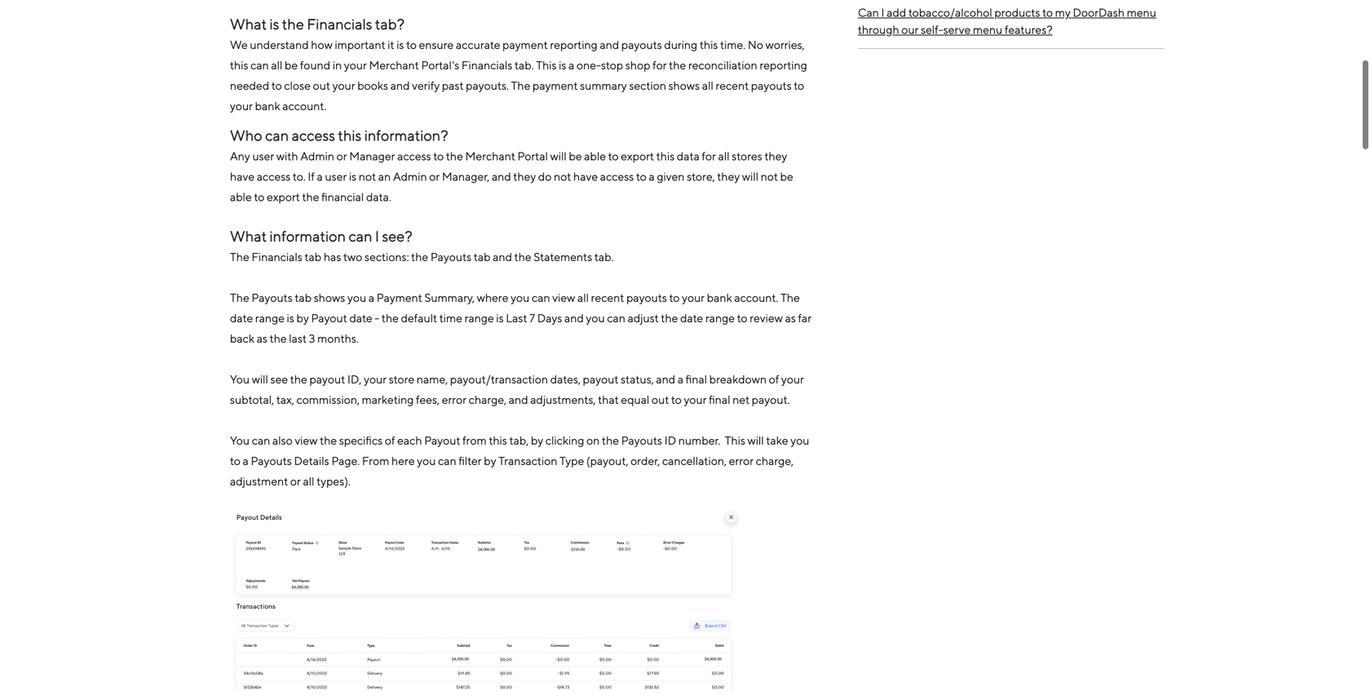 Task type: vqa. For each thing, say whether or not it's contained in the screenshot.
THAT
yes



Task type: locate. For each thing, give the bounding box(es) containing it.
2 horizontal spatial not
[[761, 170, 778, 183]]

payout/transaction
[[450, 372, 548, 386]]

payouts up last
[[252, 291, 293, 304]]

financials up how
[[307, 15, 373, 33]]

payout
[[310, 372, 345, 386], [583, 372, 619, 386]]

0 vertical spatial of
[[769, 372, 780, 386]]

shows down has
[[314, 291, 345, 304]]

books
[[358, 79, 388, 92]]

tab.
[[515, 58, 534, 72], [595, 250, 614, 264]]

payouts.
[[466, 79, 509, 92]]

2 you from the top
[[230, 434, 250, 447]]

1 horizontal spatial error
[[729, 454, 754, 468]]

account. up review
[[735, 291, 779, 304]]

the right adjust
[[661, 311, 678, 325]]

all inside who can access this information? any user with admin or manager access to the merchant portal will be able to export this data for all stores they have access to. if a user is not an admin or manager, and they do not have access to a given store, they will not be able to export the financial data.
[[719, 149, 730, 163]]

access up with
[[292, 126, 335, 144]]

will
[[550, 149, 567, 163], [742, 170, 759, 183], [252, 372, 268, 386], [748, 434, 764, 447]]

what up we
[[230, 15, 267, 33]]

0 horizontal spatial date
[[230, 311, 253, 325]]

is left last
[[496, 311, 504, 325]]

payout up months.
[[311, 311, 347, 325]]

merchant inside 'what is the financials tab? we understand how important it is to ensure accurate payment reporting and payouts during this time. no worries, this can all be found in your merchant portal's financials tab. this is a one-stop shop for the reconciliation reporting needed to close out your books and verify past payouts. the payment summary section shows all recent payouts to your bank account.'
[[369, 58, 419, 72]]

out
[[313, 79, 330, 92], [652, 393, 669, 406]]

0 vertical spatial user
[[253, 149, 274, 163]]

view
[[553, 291, 576, 304], [295, 434, 318, 447]]

you inside you will see the payout id, your store name, payout/transaction dates, payout status, and a final breakdown of your subtotal, tax, commission, marketing fees, error charge, and adjustments, that equal out to your final net payout.
[[230, 372, 250, 386]]

1 vertical spatial recent
[[591, 291, 625, 304]]

the up manager,
[[446, 149, 463, 163]]

have right do
[[574, 170, 598, 183]]

all down understand
[[271, 58, 283, 72]]

0 horizontal spatial for
[[653, 58, 667, 72]]

0 horizontal spatial view
[[295, 434, 318, 447]]

the financials tab has two sections: the payouts tab and the statements tab.
[[230, 250, 618, 264]]

0 vertical spatial charge,
[[469, 393, 507, 406]]

if
[[308, 170, 315, 183]]

2 what from the top
[[230, 227, 267, 245]]

1 horizontal spatial of
[[769, 372, 780, 386]]

products
[[995, 6, 1041, 19]]

1 vertical spatial account.
[[735, 291, 779, 304]]

menu right doordash
[[1127, 6, 1157, 19]]

account. inside the payouts tab shows you a payment summary, where you can view all recent payouts to your bank account. the date range is by payout date - the default time range is last 7 days and you can adjust the date range to review as far back as the last 3 months.
[[735, 291, 779, 304]]

0 horizontal spatial error
[[442, 393, 467, 406]]

all inside the you can also view the specifics of each payout from this tab, by clicking on the payouts id number.  this will take you to a payouts details page. from here you can filter by transaction type (payout, order, cancellation, error charge, adjustment or all types).
[[303, 474, 315, 488]]

is
[[270, 15, 279, 33], [397, 38, 404, 51], [559, 58, 567, 72], [349, 170, 357, 183], [287, 311, 294, 325], [496, 311, 504, 325]]

bank inside 'what is the financials tab? we understand how important it is to ensure accurate payment reporting and payouts during this time. no worries, this can all be found in your merchant portal's financials tab. this is a one-stop shop for the reconciliation reporting needed to close out your books and verify past payouts. the payment summary section shows all recent payouts to your bank account.'
[[255, 99, 280, 113]]

admin right an
[[393, 170, 427, 183]]

a right if
[[317, 170, 323, 183]]

or
[[337, 149, 347, 163], [429, 170, 440, 183], [290, 474, 301, 488]]

1 horizontal spatial by
[[484, 454, 497, 468]]

what inside 'what is the financials tab? we understand how important it is to ensure accurate payment reporting and payouts during this time. no worries, this can all be found in your merchant portal's financials tab. this is a one-stop shop for the reconciliation reporting needed to close out your books and verify past payouts. the payment summary section shows all recent payouts to your bank account.'
[[230, 15, 267, 33]]

in
[[333, 58, 342, 72]]

0 vertical spatial i
[[882, 6, 885, 19]]

your inside the payouts tab shows you a payment summary, where you can view all recent payouts to your bank account. the date range is by payout date - the default time range is last 7 days and you can adjust the date range to review as far back as the last 3 months.
[[682, 291, 705, 304]]

charge, down payout/transaction
[[469, 393, 507, 406]]

financials up payouts.
[[462, 58, 513, 72]]

1 horizontal spatial account.
[[735, 291, 779, 304]]

payout inside the you can also view the specifics of each payout from this tab, by clicking on the payouts id number.  this will take you to a payouts details page. from here you can filter by transaction type (payout, order, cancellation, error charge, adjustment or all types).
[[424, 434, 461, 447]]

1 vertical spatial i
[[375, 227, 379, 245]]

access down "information?"
[[398, 149, 431, 163]]

payout up commission, at the left of page
[[310, 372, 345, 386]]

0 horizontal spatial of
[[385, 434, 395, 447]]

final left net
[[709, 393, 731, 406]]

a inside the you can also view the specifics of each payout from this tab, by clicking on the payouts id number.  this will take you to a payouts details page. from here you can filter by transaction type (payout, order, cancellation, error charge, adjustment or all types).
[[243, 454, 249, 468]]

view inside the payouts tab shows you a payment summary, where you can view all recent payouts to your bank account. the date range is by payout date - the default time range is last 7 days and you can adjust the date range to review as far back as the last 3 months.
[[553, 291, 576, 304]]

by inside the payouts tab shows you a payment summary, where you can view all recent payouts to your bank account. the date range is by payout date - the default time range is last 7 days and you can adjust the date range to review as far back as the last 3 months.
[[297, 311, 309, 325]]

1 horizontal spatial range
[[465, 311, 494, 325]]

the up understand
[[282, 15, 304, 33]]

close
[[284, 79, 311, 92]]

section
[[629, 79, 667, 92]]

0 vertical spatial recent
[[716, 79, 749, 92]]

view up days
[[553, 291, 576, 304]]

1 horizontal spatial final
[[709, 393, 731, 406]]

you up subtotal,
[[230, 372, 250, 386]]

all inside the payouts tab shows you a payment summary, where you can view all recent payouts to your bank account. the date range is by payout date - the default time range is last 7 days and you can adjust the date range to review as far back as the last 3 months.
[[578, 291, 589, 304]]

1 horizontal spatial date
[[350, 311, 373, 325]]

all down reconciliation
[[702, 79, 714, 92]]

your
[[344, 58, 367, 72], [333, 79, 355, 92], [230, 99, 253, 113], [682, 291, 705, 304], [364, 372, 387, 386], [782, 372, 805, 386], [684, 393, 707, 406]]

0 horizontal spatial payout
[[311, 311, 347, 325]]

from
[[463, 434, 487, 447]]

they right stores
[[765, 149, 788, 163]]

payouts up adjust
[[627, 291, 667, 304]]

1 you from the top
[[230, 372, 250, 386]]

0 horizontal spatial charge,
[[469, 393, 507, 406]]

payout left from
[[424, 434, 461, 447]]

shows inside the payouts tab shows you a payment summary, where you can view all recent payouts to your bank account. the date range is by payout date - the default time range is last 7 days and you can adjust the date range to review as far back as the last 3 months.
[[314, 291, 345, 304]]

date left -
[[350, 311, 373, 325]]

bank
[[255, 99, 280, 113], [707, 291, 733, 304]]

1 vertical spatial what
[[230, 227, 267, 245]]

tab left has
[[305, 250, 322, 264]]

0 vertical spatial by
[[297, 311, 309, 325]]

1 vertical spatial financials
[[462, 58, 513, 72]]

of left the each
[[385, 434, 395, 447]]

0 vertical spatial out
[[313, 79, 330, 92]]

user up financial at left
[[325, 170, 347, 183]]

type
[[560, 454, 585, 468]]

not right do
[[554, 170, 572, 183]]

data.
[[366, 190, 392, 204]]

will up do
[[550, 149, 567, 163]]

0 vertical spatial view
[[553, 291, 576, 304]]

0 horizontal spatial account.
[[283, 99, 327, 113]]

found
[[300, 58, 331, 72]]

0 vertical spatial merchant
[[369, 58, 419, 72]]

commission,
[[297, 393, 360, 406]]

will inside the you can also view the specifics of each payout from this tab, by clicking on the payouts id number.  this will take you to a payouts details page. from here you can filter by transaction type (payout, order, cancellation, error charge, adjustment or all types).
[[748, 434, 764, 447]]

1 horizontal spatial not
[[554, 170, 572, 183]]

7
[[530, 311, 535, 325]]

1 vertical spatial user
[[325, 170, 347, 183]]

recent inside 'what is the financials tab? we understand how important it is to ensure accurate payment reporting and payouts during this time. no worries, this can all be found in your merchant portal's financials tab. this is a one-stop shop for the reconciliation reporting needed to close out your books and verify past payouts. the payment summary section shows all recent payouts to your bank account.'
[[716, 79, 749, 92]]

1 horizontal spatial view
[[553, 291, 576, 304]]

0 vertical spatial payout
[[311, 311, 347, 325]]

0 horizontal spatial able
[[230, 190, 252, 204]]

0 vertical spatial payment
[[503, 38, 548, 51]]

and right status,
[[656, 372, 676, 386]]

0 horizontal spatial be
[[285, 58, 298, 72]]

and right days
[[565, 311, 584, 325]]

fees,
[[416, 393, 440, 406]]

and
[[600, 38, 620, 51], [391, 79, 410, 92], [492, 170, 511, 183], [493, 250, 512, 264], [565, 311, 584, 325], [656, 372, 676, 386], [509, 393, 528, 406]]

0 horizontal spatial they
[[514, 170, 536, 183]]

as right back in the left of the page
[[257, 332, 268, 345]]

error right fees,
[[442, 393, 467, 406]]

can
[[251, 58, 269, 72], [265, 126, 289, 144], [349, 227, 373, 245], [532, 291, 551, 304], [607, 311, 626, 325], [252, 434, 270, 447], [438, 454, 457, 468]]

0 vertical spatial bank
[[255, 99, 280, 113]]

out inside you will see the payout id, your store name, payout/transaction dates, payout status, and a final breakdown of your subtotal, tax, commission, marketing fees, error charge, and adjustments, that equal out to your final net payout.
[[652, 393, 669, 406]]

is up financial at left
[[349, 170, 357, 183]]

the
[[511, 79, 531, 92], [230, 250, 249, 264], [230, 291, 249, 304], [781, 291, 800, 304]]

financials down the information
[[252, 250, 303, 264]]

and inside who can access this information? any user with admin or manager access to the merchant portal will be able to export this data for all stores they have access to. if a user is not an admin or manager, and they do not have access to a given store, they will not be able to export the financial data.
[[492, 170, 511, 183]]

payment
[[503, 38, 548, 51], [533, 79, 578, 92]]

for inside 'what is the financials tab? we understand how important it is to ensure accurate payment reporting and payouts during this time. no worries, this can all be found in your merchant portal's financials tab. this is a one-stop shop for the reconciliation reporting needed to close out your books and verify past payouts. the payment summary section shows all recent payouts to your bank account.'
[[653, 58, 667, 72]]

able
[[584, 149, 606, 163], [230, 190, 252, 204]]

1 horizontal spatial export
[[621, 149, 655, 163]]

through
[[858, 23, 900, 36]]

0 horizontal spatial admin
[[300, 149, 335, 163]]

what left the information
[[230, 227, 267, 245]]

0 horizontal spatial by
[[297, 311, 309, 325]]

2 horizontal spatial by
[[531, 434, 544, 447]]

2 not from the left
[[554, 170, 572, 183]]

date up back in the left of the page
[[230, 311, 253, 325]]

1 horizontal spatial they
[[718, 170, 740, 183]]

given
[[657, 170, 685, 183]]

0 horizontal spatial or
[[290, 474, 301, 488]]

1 horizontal spatial payout
[[424, 434, 461, 447]]

0 vertical spatial be
[[285, 58, 298, 72]]

1 payout from the left
[[310, 372, 345, 386]]

menu right serve
[[974, 23, 1003, 36]]

1 vertical spatial view
[[295, 434, 318, 447]]

0 horizontal spatial financials
[[252, 250, 303, 264]]

bank inside the payouts tab shows you a payment summary, where you can view all recent payouts to your bank account. the date range is by payout date - the default time range is last 7 days and you can adjust the date range to review as far back as the last 3 months.
[[707, 291, 733, 304]]

marketing
[[362, 393, 414, 406]]

far
[[799, 311, 812, 325]]

where
[[477, 291, 509, 304]]

understand
[[250, 38, 309, 51]]

they down stores
[[718, 170, 740, 183]]

1 horizontal spatial out
[[652, 393, 669, 406]]

able right portal
[[584, 149, 606, 163]]

0 horizontal spatial menu
[[974, 23, 1003, 36]]

you down subtotal,
[[230, 434, 250, 447]]

2 horizontal spatial range
[[706, 311, 735, 325]]

1 horizontal spatial reporting
[[760, 58, 808, 72]]

0 vertical spatial tab.
[[515, 58, 534, 72]]

payouts inside the payouts tab shows you a payment summary, where you can view all recent payouts to your bank account. the date range is by payout date - the default time range is last 7 days and you can adjust the date range to review as far back as the last 3 months.
[[252, 291, 293, 304]]

0 vertical spatial final
[[686, 372, 708, 386]]

an
[[378, 170, 391, 183]]

0 vertical spatial for
[[653, 58, 667, 72]]

and right manager,
[[492, 170, 511, 183]]

financials
[[307, 15, 373, 33], [462, 58, 513, 72], [252, 250, 303, 264]]

by right tab,
[[531, 434, 544, 447]]

1 vertical spatial payout
[[424, 434, 461, 447]]

user right any
[[253, 149, 274, 163]]

final left breakdown
[[686, 372, 708, 386]]

merchant
[[369, 58, 419, 72], [466, 149, 516, 163]]

tab. inside 'what is the financials tab? we understand how important it is to ensure accurate payment reporting and payouts during this time. no worries, this can all be found in your merchant portal's financials tab. this is a one-stop shop for the reconciliation reporting needed to close out your books and verify past payouts. the payment summary section shows all recent payouts to your bank account.'
[[515, 58, 534, 72]]

the right see
[[290, 372, 307, 386]]

access
[[292, 126, 335, 144], [398, 149, 431, 163], [257, 170, 291, 183], [600, 170, 634, 183]]

you can also view the specifics of each payout from this tab, by clicking on the payouts id number.  this will take you to a payouts details page. from here you can filter by transaction type (payout, order, cancellation, error charge, adjustment or all types).
[[230, 434, 810, 488]]

a inside 'what is the financials tab? we understand how important it is to ensure accurate payment reporting and payouts during this time. no worries, this can all be found in your merchant portal's financials tab. this is a one-stop shop for the reconciliation reporting needed to close out your books and verify past payouts. the payment summary section shows all recent payouts to your bank account.'
[[569, 58, 575, 72]]

payouts up shop
[[622, 38, 662, 51]]

this
[[536, 58, 557, 72]]

access left given
[[600, 170, 634, 183]]

2 date from the left
[[350, 311, 373, 325]]

or down details
[[290, 474, 301, 488]]

1 horizontal spatial menu
[[1127, 6, 1157, 19]]

0 horizontal spatial have
[[230, 170, 255, 183]]

1 vertical spatial of
[[385, 434, 395, 447]]

of inside you will see the payout id, your store name, payout/transaction dates, payout status, and a final breakdown of your subtotal, tax, commission, marketing fees, error charge, and adjustments, that equal out to your final net payout.
[[769, 372, 780, 386]]

will inside you will see the payout id, your store name, payout/transaction dates, payout status, and a final breakdown of your subtotal, tax, commission, marketing fees, error charge, and adjustments, that equal out to your final net payout.
[[252, 372, 268, 386]]

1 what from the top
[[230, 15, 267, 33]]

as
[[785, 311, 796, 325], [257, 332, 268, 345]]

recent down reconciliation
[[716, 79, 749, 92]]

range up see
[[255, 311, 285, 325]]

range down where
[[465, 311, 494, 325]]

1 vertical spatial you
[[230, 434, 250, 447]]

error right cancellation,
[[729, 454, 754, 468]]

to inside can i add tobacco/alcohol products to my doordash menu through our self-serve menu features?
[[1043, 6, 1054, 19]]

account. down close
[[283, 99, 327, 113]]

1 horizontal spatial merchant
[[466, 149, 516, 163]]

1 vertical spatial for
[[702, 149, 716, 163]]

the
[[282, 15, 304, 33], [669, 58, 687, 72], [446, 149, 463, 163], [302, 190, 319, 204], [411, 250, 429, 264], [515, 250, 532, 264], [382, 311, 399, 325], [661, 311, 678, 325], [270, 332, 287, 345], [290, 372, 307, 386], [320, 434, 337, 447], [602, 434, 619, 447]]

0 horizontal spatial user
[[253, 149, 274, 163]]

statements
[[534, 250, 593, 264]]

1 horizontal spatial payout
[[583, 372, 619, 386]]

payment down this
[[533, 79, 578, 92]]

2 have from the left
[[574, 170, 598, 183]]

reporting down worries,
[[760, 58, 808, 72]]

recent
[[716, 79, 749, 92], [591, 291, 625, 304]]

1 horizontal spatial charge,
[[756, 454, 794, 468]]

this down we
[[230, 58, 248, 72]]

0 horizontal spatial range
[[255, 311, 285, 325]]

of
[[769, 372, 780, 386], [385, 434, 395, 447]]

0 horizontal spatial shows
[[314, 291, 345, 304]]

it
[[388, 38, 395, 51]]

a right status,
[[678, 372, 684, 386]]

1 vertical spatial or
[[429, 170, 440, 183]]

you right the take
[[791, 434, 810, 447]]

this inside the you can also view the specifics of each payout from this tab, by clicking on the payouts id number.  this will take you to a payouts details page. from here you can filter by transaction type (payout, order, cancellation, error charge, adjustment or all types).
[[489, 434, 507, 447]]

the down see?
[[411, 250, 429, 264]]

0 horizontal spatial merchant
[[369, 58, 419, 72]]

by up last
[[297, 311, 309, 325]]

able down any
[[230, 190, 252, 204]]

1 vertical spatial payouts
[[751, 79, 792, 92]]

1 vertical spatial error
[[729, 454, 754, 468]]

0 vertical spatial what
[[230, 15, 267, 33]]

all left stores
[[719, 149, 730, 163]]

1 horizontal spatial as
[[785, 311, 796, 325]]

charge,
[[469, 393, 507, 406], [756, 454, 794, 468]]

for right data
[[702, 149, 716, 163]]

you inside the you can also view the specifics of each payout from this tab, by clicking on the payouts id number.  this will take you to a payouts details page. from here you can filter by transaction type (payout, order, cancellation, error charge, adjustment or all types).
[[230, 434, 250, 447]]

will down stores
[[742, 170, 759, 183]]

2 horizontal spatial be
[[781, 170, 794, 183]]

tab inside the payouts tab shows you a payment summary, where you can view all recent payouts to your bank account. the date range is by payout date - the default time range is last 7 days and you can adjust the date range to review as far back as the last 3 months.
[[295, 291, 312, 304]]

charge, down the take
[[756, 454, 794, 468]]

admin up if
[[300, 149, 335, 163]]

the inside 'what is the financials tab? we understand how important it is to ensure accurate payment reporting and payouts during this time. no worries, this can all be found in your merchant portal's financials tab. this is a one-stop shop for the reconciliation reporting needed to close out your books and verify past payouts. the payment summary section shows all recent payouts to your bank account.'
[[511, 79, 531, 92]]

range left review
[[706, 311, 735, 325]]

one-
[[577, 58, 601, 72]]

menu
[[1127, 6, 1157, 19], [974, 23, 1003, 36]]

shows inside 'what is the financials tab? we understand how important it is to ensure accurate payment reporting and payouts during this time. no worries, this can all be found in your merchant portal's financials tab. this is a one-stop shop for the reconciliation reporting needed to close out your books and verify past payouts. the payment summary section shows all recent payouts to your bank account.'
[[669, 79, 700, 92]]

have down any
[[230, 170, 255, 183]]

0 vertical spatial shows
[[669, 79, 700, 92]]

store,
[[687, 170, 715, 183]]

this
[[700, 38, 718, 51], [230, 58, 248, 72], [338, 126, 362, 144], [657, 149, 675, 163], [489, 434, 507, 447]]

payment
[[377, 291, 423, 304]]

serve
[[944, 23, 971, 36]]

what
[[230, 15, 267, 33], [230, 227, 267, 245]]

for inside who can access this information? any user with admin or manager access to the merchant portal will be able to export this data for all stores they have access to. if a user is not an admin or manager, and they do not have access to a given store, they will not be able to export the financial data.
[[702, 149, 716, 163]]

to.
[[293, 170, 306, 183]]

payouts down also
[[251, 454, 292, 468]]

0 vertical spatial you
[[230, 372, 250, 386]]

0 horizontal spatial as
[[257, 332, 268, 345]]

out down found
[[313, 79, 330, 92]]

during
[[665, 38, 698, 51]]

reporting up 'one-'
[[550, 38, 598, 51]]

financial
[[322, 190, 364, 204]]

0 horizontal spatial export
[[267, 190, 300, 204]]

can left adjust
[[607, 311, 626, 325]]

payouts inside the payouts tab shows you a payment summary, where you can view all recent payouts to your bank account. the date range is by payout date - the default time range is last 7 days and you can adjust the date range to review as far back as the last 3 months.
[[627, 291, 667, 304]]

to inside the you can also view the specifics of each payout from this tab, by clicking on the payouts id number.  this will take you to a payouts details page. from here you can filter by transaction type (payout, order, cancellation, error charge, adjustment or all types).
[[230, 454, 241, 468]]

can i add tobacco/alcohol products to my doordash menu through our self-serve menu features? link
[[858, 0, 1165, 49]]

be
[[285, 58, 298, 72], [569, 149, 582, 163], [781, 170, 794, 183]]

0 vertical spatial as
[[785, 311, 796, 325]]

information?
[[365, 126, 449, 144]]

what is the financials tab? we understand how important it is to ensure accurate payment reporting and payouts during this time. no worries, this can all be found in your merchant portal's financials tab. this is a one-stop shop for the reconciliation reporting needed to close out your books and verify past payouts. the payment summary section shows all recent payouts to your bank account.
[[230, 15, 808, 113]]

i left see?
[[375, 227, 379, 245]]

0 horizontal spatial tab.
[[515, 58, 534, 72]]

will left the take
[[748, 434, 764, 447]]

final
[[686, 372, 708, 386], [709, 393, 731, 406]]

the up details
[[320, 434, 337, 447]]

not left an
[[359, 170, 376, 183]]

the down during
[[669, 58, 687, 72]]

account.
[[283, 99, 327, 113], [735, 291, 779, 304]]

not
[[359, 170, 376, 183], [554, 170, 572, 183], [761, 170, 778, 183]]

is up last
[[287, 311, 294, 325]]

ensure
[[419, 38, 454, 51]]

status,
[[621, 372, 654, 386]]

2 vertical spatial or
[[290, 474, 301, 488]]

0 vertical spatial reporting
[[550, 38, 598, 51]]

merchant down it
[[369, 58, 419, 72]]

they left do
[[514, 170, 536, 183]]

3 not from the left
[[761, 170, 778, 183]]

a inside you will see the payout id, your store name, payout/transaction dates, payout status, and a final breakdown of your subtotal, tax, commission, marketing fees, error charge, and adjustments, that equal out to your final net payout.
[[678, 372, 684, 386]]

summary,
[[425, 291, 475, 304]]



Task type: describe. For each thing, give the bounding box(es) containing it.
dates,
[[551, 372, 581, 386]]

you for you will see the payout id, your store name, payout/transaction dates, payout status, and a final breakdown of your subtotal, tax, commission, marketing fees, error charge, and adjustments, that equal out to your final net payout.
[[230, 372, 250, 386]]

1 vertical spatial final
[[709, 393, 731, 406]]

the payouts tab shows you a payment summary, where you can view all recent payouts to your bank account. the date range is by payout date - the default time range is last 7 days and you can adjust the date range to review as far back as the last 3 months.
[[230, 291, 812, 345]]

1 not from the left
[[359, 170, 376, 183]]

0 vertical spatial export
[[621, 149, 655, 163]]

name,
[[417, 372, 448, 386]]

the left last
[[270, 332, 287, 345]]

and up where
[[493, 250, 512, 264]]

and left verify
[[391, 79, 410, 92]]

back
[[230, 332, 255, 345]]

3 date from the left
[[681, 311, 704, 325]]

has
[[324, 250, 341, 264]]

with
[[277, 149, 298, 163]]

account. inside 'what is the financials tab? we understand how important it is to ensure accurate payment reporting and payouts during this time. no worries, this can all be found in your merchant portal's financials tab. this is a one-stop shop for the reconciliation reporting needed to close out your books and verify past payouts. the payment summary section shows all recent payouts to your bank account.'
[[283, 99, 327, 113]]

0 vertical spatial admin
[[300, 149, 335, 163]]

1 horizontal spatial financials
[[307, 15, 373, 33]]

needed
[[230, 79, 269, 92]]

charge, inside the you can also view the specifics of each payout from this tab, by clicking on the payouts id number.  this will take you to a payouts details page. from here you can filter by transaction type (payout, order, cancellation, error charge, adjustment or all types).
[[756, 454, 794, 468]]

specifics
[[339, 434, 383, 447]]

store
[[389, 372, 415, 386]]

on
[[587, 434, 600, 447]]

tobacco/alcohol
[[909, 6, 993, 19]]

can inside 'what is the financials tab? we understand how important it is to ensure accurate payment reporting and payouts during this time. no worries, this can all be found in your merchant portal's financials tab. this is a one-stop shop for the reconciliation reporting needed to close out your books and verify past payouts. the payment summary section shows all recent payouts to your bank account.'
[[251, 58, 269, 72]]

0 horizontal spatial final
[[686, 372, 708, 386]]

1 vertical spatial reporting
[[760, 58, 808, 72]]

what for what information can i see?
[[230, 227, 267, 245]]

2 vertical spatial by
[[484, 454, 497, 468]]

1 vertical spatial admin
[[393, 170, 427, 183]]

is inside who can access this information? any user with admin or manager access to the merchant portal will be able to export this data for all stores they have access to. if a user is not an admin or manager, and they do not have access to a given store, they will not be able to export the financial data.
[[349, 170, 357, 183]]

the right on
[[602, 434, 619, 447]]

each
[[397, 434, 422, 447]]

cancellation,
[[663, 454, 727, 468]]

shop
[[626, 58, 651, 72]]

out inside 'what is the financials tab? we understand how important it is to ensure accurate payment reporting and payouts during this time. no worries, this can all be found in your merchant portal's financials tab. this is a one-stop shop for the reconciliation reporting needed to close out your books and verify past payouts. the payment summary section shows all recent payouts to your bank account.'
[[313, 79, 330, 92]]

that
[[598, 393, 619, 406]]

1 vertical spatial as
[[257, 332, 268, 345]]

0 horizontal spatial i
[[375, 227, 379, 245]]

important
[[335, 38, 386, 51]]

can up 7
[[532, 291, 551, 304]]

past
[[442, 79, 464, 92]]

sections:
[[365, 250, 409, 264]]

tab?
[[375, 15, 405, 33]]

tab for payment
[[295, 291, 312, 304]]

2 vertical spatial be
[[781, 170, 794, 183]]

payouts up order,
[[622, 434, 663, 447]]

see
[[271, 372, 288, 386]]

features?
[[1005, 23, 1053, 36]]

3 range from the left
[[706, 311, 735, 325]]

tab up where
[[474, 250, 491, 264]]

stop
[[601, 58, 624, 72]]

can left filter at the bottom left of page
[[438, 454, 457, 468]]

or inside the you can also view the specifics of each payout from this tab, by clicking on the payouts id number.  this will take you to a payouts details page. from here you can filter by transaction type (payout, order, cancellation, error charge, adjustment or all types).
[[290, 474, 301, 488]]

you right here
[[417, 454, 436, 468]]

portal
[[518, 149, 548, 163]]

1 vertical spatial by
[[531, 434, 544, 447]]

2 horizontal spatial they
[[765, 149, 788, 163]]

data
[[677, 149, 700, 163]]

breakdown
[[710, 372, 767, 386]]

0 vertical spatial menu
[[1127, 6, 1157, 19]]

merchant inside who can access this information? any user with admin or manager access to the merchant portal will be able to export this data for all stores they have access to. if a user is not an admin or manager, and they do not have access to a given store, they will not be able to export the financial data.
[[466, 149, 516, 163]]

also
[[273, 434, 293, 447]]

last
[[289, 332, 307, 345]]

1 horizontal spatial able
[[584, 149, 606, 163]]

a left given
[[649, 170, 655, 183]]

1 vertical spatial be
[[569, 149, 582, 163]]

the left statements
[[515, 250, 532, 264]]

net
[[733, 393, 750, 406]]

you up last
[[511, 291, 530, 304]]

see?
[[382, 227, 413, 245]]

1 horizontal spatial tab.
[[595, 250, 614, 264]]

who
[[230, 126, 263, 144]]

payout inside the payouts tab shows you a payment summary, where you can view all recent payouts to your bank account. the date range is by payout date - the default time range is last 7 days and you can adjust the date range to review as far back as the last 3 months.
[[311, 311, 347, 325]]

is right it
[[397, 38, 404, 51]]

you will see the payout id, your store name, payout/transaction dates, payout status, and a final breakdown of your subtotal, tax, commission, marketing fees, error charge, and adjustments, that equal out to your final net payout.
[[230, 372, 805, 406]]

any
[[230, 149, 250, 163]]

is up understand
[[270, 15, 279, 33]]

two
[[344, 250, 363, 264]]

reconciliation
[[689, 58, 758, 72]]

2 horizontal spatial financials
[[462, 58, 513, 72]]

the right -
[[382, 311, 399, 325]]

id,
[[348, 372, 362, 386]]

charge, inside you will see the payout id, your store name, payout/transaction dates, payout status, and a final breakdown of your subtotal, tax, commission, marketing fees, error charge, and adjustments, that equal out to your final net payout.
[[469, 393, 507, 406]]

manager
[[349, 149, 395, 163]]

summary
[[580, 79, 627, 92]]

1 have from the left
[[230, 170, 255, 183]]

what for what is the financials tab? we understand how important it is to ensure accurate payment reporting and payouts during this time. no worries, this can all be found in your merchant portal's financials tab. this is a one-stop shop for the reconciliation reporting needed to close out your books and verify past payouts. the payment summary section shows all recent payouts to your bank account.
[[230, 15, 267, 33]]

i inside can i add tobacco/alcohol products to my doordash menu through our self-serve menu features?
[[882, 6, 885, 19]]

adjustments,
[[531, 393, 596, 406]]

error inside the you can also view the specifics of each payout from this tab, by clicking on the payouts id number.  this will take you to a payouts details page. from here you can filter by transaction type (payout, order, cancellation, error charge, adjustment or all types).
[[729, 454, 754, 468]]

can i add tobacco/alcohol products to my doordash menu through our self-serve menu features?
[[858, 6, 1157, 36]]

can left also
[[252, 434, 270, 447]]

page.
[[332, 454, 360, 468]]

time.
[[721, 38, 746, 51]]

2 payout from the left
[[583, 372, 619, 386]]

to inside you will see the payout id, your store name, payout/transaction dates, payout status, and a final breakdown of your subtotal, tax, commission, marketing fees, error charge, and adjustments, that equal out to your final net payout.
[[672, 393, 682, 406]]

this left time.
[[700, 38, 718, 51]]

view inside the you can also view the specifics of each payout from this tab, by clicking on the payouts id number.  this will take you to a payouts details page. from here you can filter by transaction type (payout, order, cancellation, error charge, adjustment or all types).
[[295, 434, 318, 447]]

manager,
[[442, 170, 490, 183]]

1 range from the left
[[255, 311, 285, 325]]

3
[[309, 332, 315, 345]]

you for you can also view the specifics of each payout from this tab, by clicking on the payouts id number.  this will take you to a payouts details page. from here you can filter by transaction type (payout, order, cancellation, error charge, adjustment or all types).
[[230, 434, 250, 447]]

can
[[858, 6, 880, 19]]

can inside who can access this information? any user with admin or manager access to the merchant portal will be able to export this data for all stores they have access to. if a user is not an admin or manager, and they do not have access to a given store, they will not be able to export the financial data.
[[265, 126, 289, 144]]

you right days
[[586, 311, 605, 325]]

portal's
[[421, 58, 460, 72]]

and down payout/transaction
[[509, 393, 528, 406]]

this up given
[[657, 149, 675, 163]]

recent inside the payouts tab shows you a payment summary, where you can view all recent payouts to your bank account. the date range is by payout date - the default time range is last 7 days and you can adjust the date range to review as far back as the last 3 months.
[[591, 291, 625, 304]]

of inside the you can also view the specifics of each payout from this tab, by clicking on the payouts id number.  this will take you to a payouts details page. from here you can filter by transaction type (payout, order, cancellation, error charge, adjustment or all types).
[[385, 434, 395, 447]]

can up two
[[349, 227, 373, 245]]

number.
[[679, 434, 721, 447]]

1 vertical spatial export
[[267, 190, 300, 204]]

no
[[748, 38, 764, 51]]

(payout,
[[587, 454, 629, 468]]

months.
[[318, 332, 359, 345]]

-
[[375, 311, 380, 325]]

0 horizontal spatial reporting
[[550, 38, 598, 51]]

and inside the payouts tab shows you a payment summary, where you can view all recent payouts to your bank account. the date range is by payout date - the default time range is last 7 days and you can adjust the date range to review as far back as the last 3 months.
[[565, 311, 584, 325]]

self-
[[921, 23, 944, 36]]

this up manager
[[338, 126, 362, 144]]

is right this
[[559, 58, 567, 72]]

do
[[539, 170, 552, 183]]

you down two
[[348, 291, 367, 304]]

be inside 'what is the financials tab? we understand how important it is to ensure accurate payment reporting and payouts during this time. no worries, this can all be found in your merchant portal's financials tab. this is a one-stop shop for the reconciliation reporting needed to close out your books and verify past payouts. the payment summary section shows all recent payouts to your bank account.'
[[285, 58, 298, 72]]

1 vertical spatial menu
[[974, 23, 1003, 36]]

2 range from the left
[[465, 311, 494, 325]]

0 vertical spatial payouts
[[622, 38, 662, 51]]

error inside you will see the payout id, your store name, payout/transaction dates, payout status, and a final breakdown of your subtotal, tax, commission, marketing fees, error charge, and adjustments, that equal out to your final net payout.
[[442, 393, 467, 406]]

tab for the
[[305, 250, 322, 264]]

information
[[270, 227, 346, 245]]

from
[[362, 454, 390, 468]]

and up stop
[[600, 38, 620, 51]]

adjust
[[628, 311, 659, 325]]

who can access this information? any user with admin or manager access to the merchant portal will be able to export this data for all stores they have access to. if a user is not an admin or manager, and they do not have access to a given store, they will not be able to export the financial data.
[[230, 126, 794, 204]]

the inside you will see the payout id, your store name, payout/transaction dates, payout status, and a final breakdown of your subtotal, tax, commission, marketing fees, error charge, and adjustments, that equal out to your final net payout.
[[290, 372, 307, 386]]

our
[[902, 23, 919, 36]]

the down if
[[302, 190, 319, 204]]

0 vertical spatial or
[[337, 149, 347, 163]]

1 date from the left
[[230, 311, 253, 325]]

subtotal,
[[230, 393, 274, 406]]

what information can i see?
[[230, 227, 413, 245]]

adjustment
[[230, 474, 288, 488]]

we
[[230, 38, 248, 51]]

1 vertical spatial able
[[230, 190, 252, 204]]

1 vertical spatial payment
[[533, 79, 578, 92]]

time
[[440, 311, 463, 325]]

payouts up "summary,"
[[431, 250, 472, 264]]

filter
[[459, 454, 482, 468]]

equal
[[621, 393, 650, 406]]

add
[[887, 6, 907, 19]]

details
[[294, 454, 329, 468]]

tab,
[[510, 434, 529, 447]]

1 horizontal spatial user
[[325, 170, 347, 183]]

a inside the payouts tab shows you a payment summary, where you can view all recent payouts to your bank account. the date range is by payout date - the default time range is last 7 days and you can adjust the date range to review as far back as the last 3 months.
[[369, 291, 375, 304]]

my
[[1056, 6, 1071, 19]]

access down with
[[257, 170, 291, 183]]

default
[[401, 311, 437, 325]]

worries,
[[766, 38, 805, 51]]

2 vertical spatial financials
[[252, 250, 303, 264]]

how
[[311, 38, 333, 51]]

order,
[[631, 454, 660, 468]]



